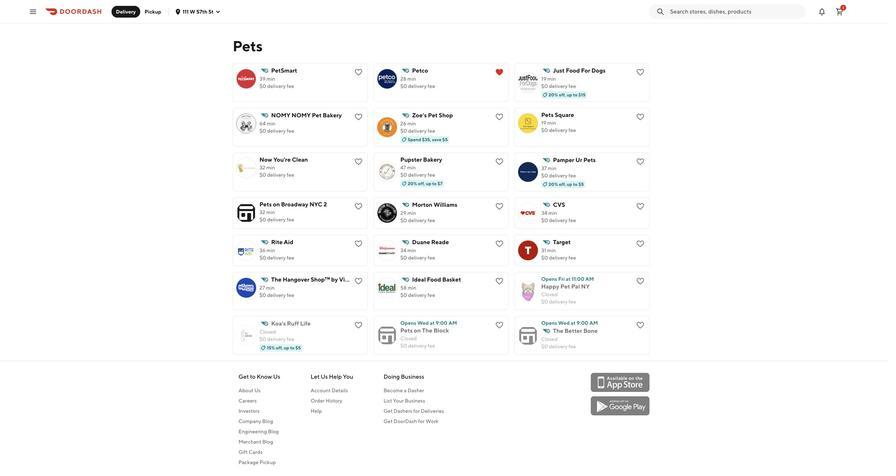 Task type: vqa. For each thing, say whether or not it's contained in the screenshot.


Task type: describe. For each thing, give the bounding box(es) containing it.
williams
[[434, 202, 458, 209]]

life
[[300, 321, 311, 328]]

reade
[[432, 239, 449, 246]]

delivery inside opens fri at 11:00 am happy pet pal ny closed $0 delivery fee
[[549, 299, 568, 305]]

to left $7 at the top left of the page
[[432, 181, 437, 187]]

9:00 for opens wed at 9:00 am pets on the block closed $0 delivery fee
[[436, 321, 448, 326]]

58 min $0 delivery fee
[[401, 285, 435, 299]]

let
[[311, 374, 320, 381]]

get to know us
[[239, 374, 280, 381]]

company blog
[[239, 419, 273, 425]]

better
[[565, 328, 583, 335]]

square
[[555, 112, 574, 119]]

delivery inside opens wed at 9:00 am pets on the block closed $0 delivery fee
[[408, 343, 427, 349]]

petsmart
[[271, 67, 297, 74]]

delivery inside 29 min $0 delivery fee
[[408, 218, 427, 224]]

32 inside now you're clean 32 min $0 delivery fee
[[260, 165, 265, 171]]

vita
[[339, 277, 351, 284]]

$7
[[438, 181, 443, 187]]

delivery inside pets square 19 min $0 delivery fee
[[549, 127, 568, 133]]

$0 inside 37 min $0 delivery fee
[[542, 173, 548, 179]]

pets for pets square 19 min $0 delivery fee
[[542, 112, 554, 119]]

fee inside 26 min $0 delivery fee
[[428, 128, 435, 134]]

merchant blog
[[239, 440, 273, 445]]

min inside pets square 19 min $0 delivery fee
[[548, 120, 557, 126]]

click to add this store to your saved list image for koa's ruff life
[[354, 321, 363, 330]]

delivery inside 39 min $0 delivery fee
[[267, 83, 286, 89]]

get dashers for deliveries link
[[384, 408, 444, 415]]

you're
[[274, 156, 291, 163]]

coco
[[352, 277, 366, 284]]

the for the better bone
[[553, 328, 564, 335]]

fee up the 15% off, up to $5
[[287, 337, 294, 343]]

target
[[553, 239, 571, 246]]

pets right ur
[[584, 157, 596, 164]]

doordash
[[394, 419, 417, 425]]

39 min $0 delivery fee
[[260, 76, 294, 89]]

fee inside pets square 19 min $0 delivery fee
[[569, 127, 576, 133]]

ideal food basket
[[412, 277, 461, 284]]

20% off, up to $7
[[408, 181, 443, 187]]

work
[[426, 419, 439, 425]]

58
[[401, 285, 407, 291]]

delivery inside 27 min $0 delivery fee
[[267, 293, 286, 299]]

gift cards
[[239, 450, 263, 456]]

get for get to know us
[[239, 374, 249, 381]]

pets for pets on broadway nyc 2 32 min $0 delivery fee
[[260, 201, 272, 208]]

on inside opens wed at 9:00 am pets on the block closed $0 delivery fee
[[414, 328, 421, 335]]

pets inside opens wed at 9:00 am pets on the block closed $0 delivery fee
[[401, 328, 413, 335]]

block
[[434, 328, 449, 335]]

delivery inside 26 min $0 delivery fee
[[408, 128, 427, 134]]

111 w 57th st button
[[175, 9, 221, 15]]

delivery inside pupster bakery 47 min $0 delivery fee
[[408, 172, 427, 178]]

$0 inside pupster bakery 47 min $0 delivery fee
[[401, 172, 407, 178]]

help link
[[311, 408, 353, 415]]

delivery inside 36 min $0 delivery fee
[[267, 255, 286, 261]]

20% off, up to $5
[[549, 182, 584, 187]]

37 min $0 delivery fee
[[542, 166, 576, 179]]

about us
[[239, 388, 261, 394]]

off, for pamper ur pets
[[559, 182, 566, 187]]

rite aid
[[271, 239, 294, 246]]

shop
[[439, 112, 453, 119]]

$15
[[579, 92, 586, 98]]

1 horizontal spatial pickup
[[260, 460, 276, 466]]

list
[[384, 398, 392, 404]]

fee down better
[[569, 344, 576, 350]]

account details link
[[311, 387, 353, 395]]

delivery down duane
[[408, 255, 427, 261]]

fee up target
[[569, 218, 576, 224]]

26 min $0 delivery fee
[[401, 121, 435, 134]]

hangover
[[283, 277, 310, 284]]

19 inside 19 min $0 delivery fee
[[542, 76, 547, 82]]

opens for pets
[[401, 321, 417, 326]]

list your business
[[384, 398, 426, 404]]

wed for opens wed at 9:00 am pets on the block closed $0 delivery fee
[[418, 321, 429, 326]]

$0 inside 36 min $0 delivery fee
[[260, 255, 266, 261]]

just food for dogs
[[553, 67, 606, 74]]

$0 inside 58 min $0 delivery fee
[[401, 293, 407, 299]]

29 min $0 delivery fee
[[401, 210, 435, 224]]

engineering blog link
[[239, 429, 280, 436]]

19 min $0 delivery fee
[[542, 76, 576, 89]]

morton williams
[[412, 202, 458, 209]]

$5 for pamper ur pets
[[579, 182, 584, 187]]

$0 inside pets on broadway nyc 2 32 min $0 delivery fee
[[260, 217, 266, 223]]

to for just food for dogs
[[574, 92, 578, 98]]

fee inside 29 min $0 delivery fee
[[428, 218, 435, 224]]

company
[[239, 419, 261, 425]]

cvs
[[553, 202, 566, 209]]

fee inside opens fri at 11:00 am happy pet pal ny closed $0 delivery fee
[[569, 299, 576, 305]]

$0 inside 29 min $0 delivery fee
[[401, 218, 407, 224]]

dasher
[[408, 388, 425, 394]]

min for morton williams
[[408, 210, 416, 216]]

0 items, open order cart image
[[836, 7, 845, 16]]

delivery inside 37 min $0 delivery fee
[[549, 173, 568, 179]]

15% off, up to $5
[[267, 346, 301, 351]]

min for pamper ur pets
[[548, 166, 557, 171]]

1 horizontal spatial us
[[273, 374, 280, 381]]

min for rite aid
[[267, 248, 275, 254]]

20% for pamper ur pets
[[549, 182, 558, 187]]

57th
[[196, 9, 208, 15]]

pal
[[572, 284, 580, 290]]

0 horizontal spatial help
[[311, 409, 322, 415]]

delivery
[[116, 9, 136, 15]]

$0 inside opens wed at 9:00 am pets on the block closed $0 delivery fee
[[401, 343, 407, 349]]

min for ideal food basket
[[408, 285, 417, 291]]

20% down pupster bakery 47 min $0 delivery fee
[[408, 181, 417, 187]]

1 horizontal spatial help
[[329, 374, 342, 381]]

delivery inside 28 min $0 delivery fee
[[408, 83, 427, 89]]

morton
[[412, 202, 433, 209]]

ny
[[582, 284, 590, 290]]

$0 inside 39 min $0 delivery fee
[[260, 83, 266, 89]]

9:00 for opens wed at 9:00 am
[[577, 321, 589, 326]]

fee down duane reade
[[428, 255, 435, 261]]

dashers
[[394, 409, 413, 415]]

delivery inside 19 min $0 delivery fee
[[549, 83, 568, 89]]

deliveries
[[421, 409, 444, 415]]

delivery inside 58 min $0 delivery fee
[[408, 293, 427, 299]]

fee inside opens wed at 9:00 am pets on the block closed $0 delivery fee
[[428, 343, 435, 349]]

gift cards link
[[239, 449, 280, 456]]

engineering blog
[[239, 429, 279, 435]]

fri
[[559, 277, 565, 282]]

blog for merchant blog
[[263, 440, 273, 445]]

15%
[[267, 346, 275, 351]]

34 for cvs
[[542, 210, 548, 216]]

koa's
[[271, 321, 286, 328]]

investors
[[239, 409, 260, 415]]

know
[[257, 374, 272, 381]]

pets for pets
[[233, 37, 263, 55]]

become
[[384, 388, 403, 394]]

zoe's
[[412, 112, 427, 119]]

closed inside opens fri at 11:00 am happy pet pal ny closed $0 delivery fee
[[542, 292, 558, 298]]

pets square 19 min $0 delivery fee
[[542, 112, 576, 133]]

merchant blog link
[[239, 439, 280, 446]]

get for get dashers for deliveries
[[384, 409, 393, 415]]

up for koa's ruff life
[[284, 346, 289, 351]]

26
[[401, 121, 407, 127]]

delivery inside the 64 min $0 delivery fee
[[267, 128, 286, 134]]

47
[[401, 165, 406, 171]]

opens for happy
[[542, 277, 558, 282]]

min for cvs
[[549, 210, 557, 216]]

petco
[[412, 67, 428, 74]]

pamper
[[553, 157, 575, 164]]

0 horizontal spatial pet
[[312, 112, 322, 119]]

34 min $0 delivery fee for cvs
[[542, 210, 576, 224]]

doing
[[384, 374, 400, 381]]

fee inside 19 min $0 delivery fee
[[569, 83, 576, 89]]

27
[[260, 285, 265, 291]]

blog for company blog
[[262, 419, 273, 425]]

aid
[[284, 239, 294, 246]]

$0 inside 26 min $0 delivery fee
[[401, 128, 407, 134]]

am for ny
[[586, 277, 594, 282]]

1
[[843, 5, 845, 10]]

am up "bone"
[[590, 321, 598, 326]]

1 vertical spatial business
[[405, 398, 426, 404]]

now you're clean 32 min $0 delivery fee
[[260, 156, 308, 178]]

open menu image
[[29, 7, 37, 16]]

0 vertical spatial business
[[401, 374, 424, 381]]

basket
[[443, 277, 461, 284]]

bone
[[584, 328, 598, 335]]



Task type: locate. For each thing, give the bounding box(es) containing it.
fee inside 27 min $0 delivery fee
[[287, 293, 294, 299]]

opens inside opens wed at 9:00 am pets on the block closed $0 delivery fee
[[401, 321, 417, 326]]

closed $0 delivery fee down better
[[542, 337, 576, 350]]

$5 right save
[[443, 137, 448, 142]]

closed $0 delivery fee down koa's
[[260, 329, 294, 343]]

closed
[[542, 292, 558, 298], [260, 329, 276, 335], [401, 336, 417, 342], [542, 337, 558, 343]]

$0 inside 27 min $0 delivery fee
[[260, 293, 266, 299]]

fee inside now you're clean 32 min $0 delivery fee
[[287, 172, 294, 178]]

wed inside opens wed at 9:00 am pets on the block closed $0 delivery fee
[[418, 321, 429, 326]]

careers
[[239, 398, 257, 404]]

19 inside pets square 19 min $0 delivery fee
[[542, 120, 547, 126]]

1 vertical spatial on
[[414, 328, 421, 335]]

0 horizontal spatial bakery
[[323, 112, 342, 119]]

us right let at the bottom left of page
[[321, 374, 328, 381]]

$5
[[443, 137, 448, 142], [579, 182, 584, 187], [296, 346, 301, 351]]

blog inside "link"
[[263, 440, 273, 445]]

1 19 from the top
[[542, 76, 547, 82]]

min down square
[[548, 120, 557, 126]]

pet
[[312, 112, 322, 119], [428, 112, 438, 119], [561, 284, 570, 290]]

min inside 58 min $0 delivery fee
[[408, 285, 417, 291]]

at inside opens fri at 11:00 am happy pet pal ny closed $0 delivery fee
[[566, 277, 571, 282]]

min for the hangover shop™ by vita coco
[[266, 285, 275, 291]]

am for block
[[449, 321, 457, 326]]

fee down you're
[[287, 172, 294, 178]]

the down opens wed at 9:00 am
[[553, 328, 564, 335]]

get down the list
[[384, 409, 393, 415]]

0 horizontal spatial food
[[427, 277, 441, 284]]

delivery inside 31 min $0 delivery fee
[[549, 255, 568, 261]]

fee up 20% off, up to $7
[[428, 172, 435, 178]]

1 horizontal spatial 34
[[542, 210, 548, 216]]

36
[[260, 248, 266, 254]]

0 vertical spatial 34
[[542, 210, 548, 216]]

order
[[311, 398, 325, 404]]

blog down company blog link
[[268, 429, 279, 435]]

1 vertical spatial 32
[[260, 210, 265, 216]]

delivery up 15%
[[267, 337, 286, 343]]

about us link
[[239, 387, 280, 395]]

fee down target
[[569, 255, 576, 261]]

1 horizontal spatial bakery
[[423, 156, 442, 163]]

wed up better
[[559, 321, 570, 326]]

to left $15
[[574, 92, 578, 98]]

1 wed from the left
[[418, 321, 429, 326]]

1 horizontal spatial nomy
[[292, 112, 311, 119]]

0 vertical spatial 32
[[260, 165, 265, 171]]

9:00 inside opens wed at 9:00 am pets on the block closed $0 delivery fee
[[436, 321, 448, 326]]

32 inside pets on broadway nyc 2 32 min $0 delivery fee
[[260, 210, 265, 216]]

engineering
[[239, 429, 267, 435]]

1 vertical spatial get
[[384, 409, 393, 415]]

to for koa's ruff life
[[290, 346, 295, 351]]

fee inside the 64 min $0 delivery fee
[[287, 128, 294, 134]]

order history link
[[311, 398, 353, 405]]

about
[[239, 388, 254, 394]]

help
[[329, 374, 342, 381], [311, 409, 322, 415]]

1 horizontal spatial pet
[[428, 112, 438, 119]]

delivery down happy
[[549, 299, 568, 305]]

delivery up doing business
[[408, 343, 427, 349]]

off, for koa's ruff life
[[276, 346, 283, 351]]

nyc
[[310, 201, 323, 208]]

business
[[401, 374, 424, 381], [405, 398, 426, 404]]

delivery inside pets on broadway nyc 2 32 min $0 delivery fee
[[267, 217, 286, 223]]

9:00
[[436, 321, 448, 326], [577, 321, 589, 326]]

get dashers for deliveries
[[384, 409, 444, 415]]

64 min $0 delivery fee
[[260, 121, 294, 134]]

wed
[[418, 321, 429, 326], [559, 321, 570, 326]]

1 vertical spatial food
[[427, 277, 441, 284]]

delivery up spend
[[408, 128, 427, 134]]

min inside pupster bakery 47 min $0 delivery fee
[[407, 165, 416, 171]]

1 horizontal spatial 9:00
[[577, 321, 589, 326]]

2 horizontal spatial pet
[[561, 284, 570, 290]]

package
[[239, 460, 259, 466]]

2 9:00 from the left
[[577, 321, 589, 326]]

for for doordash
[[418, 419, 425, 425]]

min inside 36 min $0 delivery fee
[[267, 248, 275, 254]]

to for pamper ur pets
[[574, 182, 578, 187]]

pets inside pets on broadway nyc 2 32 min $0 delivery fee
[[260, 201, 272, 208]]

blog down 'investors' link
[[262, 419, 273, 425]]

1 horizontal spatial food
[[566, 67, 580, 74]]

$0 inside the 64 min $0 delivery fee
[[260, 128, 266, 134]]

min right 64
[[267, 121, 276, 127]]

am up 'block'
[[449, 321, 457, 326]]

min down duane
[[408, 248, 416, 254]]

pet inside opens fri at 11:00 am happy pet pal ny closed $0 delivery fee
[[561, 284, 570, 290]]

delivery down petsmart
[[267, 83, 286, 89]]

on left 'block'
[[414, 328, 421, 335]]

us right know
[[273, 374, 280, 381]]

history
[[326, 398, 343, 404]]

min inside 19 min $0 delivery fee
[[548, 76, 557, 82]]

delivery down better
[[549, 344, 568, 350]]

for up the get doordash for work link
[[414, 409, 420, 415]]

off, down pupster bakery 47 min $0 delivery fee
[[418, 181, 425, 187]]

nomy nomy pet bakery
[[271, 112, 342, 119]]

fee inside pets on broadway nyc 2 32 min $0 delivery fee
[[287, 217, 294, 223]]

click to add this store to your saved list image for ideal food basket
[[495, 277, 504, 286]]

for
[[582, 67, 591, 74]]

get doordash for work
[[384, 419, 439, 425]]

delivery down cvs
[[549, 218, 568, 224]]

2 horizontal spatial the
[[553, 328, 564, 335]]

min down now
[[266, 165, 275, 171]]

2 vertical spatial $5
[[296, 346, 301, 351]]

min inside now you're clean 32 min $0 delivery fee
[[266, 165, 275, 171]]

1 horizontal spatial on
[[414, 328, 421, 335]]

min right 39
[[267, 76, 275, 82]]

the for the hangover shop™ by vita coco
[[271, 277, 282, 284]]

just
[[553, 67, 565, 74]]

2 vertical spatial blog
[[263, 440, 273, 445]]

0 vertical spatial food
[[566, 67, 580, 74]]

food right ideal
[[427, 277, 441, 284]]

0 horizontal spatial us
[[255, 388, 261, 394]]

delivery down you're
[[267, 172, 286, 178]]

zoe's pet shop
[[412, 112, 453, 119]]

min down pupster
[[407, 165, 416, 171]]

fee inside 58 min $0 delivery fee
[[428, 293, 435, 299]]

st
[[209, 9, 214, 15]]

up
[[567, 92, 573, 98], [426, 181, 432, 187], [567, 182, 573, 187], [284, 346, 289, 351]]

delivery down hangover
[[267, 293, 286, 299]]

27 min $0 delivery fee
[[260, 285, 294, 299]]

111 w 57th st
[[183, 9, 214, 15]]

us for about us
[[255, 388, 261, 394]]

pamper ur pets
[[553, 157, 596, 164]]

1 9:00 from the left
[[436, 321, 448, 326]]

9:00 up 'block'
[[436, 321, 448, 326]]

to left know
[[250, 374, 256, 381]]

0 vertical spatial 19
[[542, 76, 547, 82]]

delivery up 20% off, up to $7
[[408, 172, 427, 178]]

blog
[[262, 419, 273, 425], [268, 429, 279, 435], [263, 440, 273, 445]]

opens wed at 9:00 am pets on the block closed $0 delivery fee
[[401, 321, 457, 349]]

min for petco
[[408, 76, 416, 82]]

closed $0 delivery fee
[[260, 329, 294, 343], [542, 337, 576, 350]]

39
[[260, 76, 266, 82]]

1 vertical spatial 34
[[401, 248, 407, 254]]

32
[[260, 165, 265, 171], [260, 210, 265, 216]]

min inside 28 min $0 delivery fee
[[408, 76, 416, 82]]

36 min $0 delivery fee
[[260, 248, 294, 261]]

min right 28
[[408, 76, 416, 82]]

$0 inside 19 min $0 delivery fee
[[542, 83, 548, 89]]

0 horizontal spatial pickup
[[145, 9, 161, 15]]

by
[[331, 277, 338, 284]]

now
[[260, 156, 272, 163]]

34 min $0 delivery fee
[[542, 210, 576, 224], [401, 248, 435, 261]]

fee down the broadway
[[287, 217, 294, 223]]

delivery down the morton
[[408, 218, 427, 224]]

at inside opens wed at 9:00 am pets on the block closed $0 delivery fee
[[430, 321, 435, 326]]

0 vertical spatial on
[[273, 201, 280, 208]]

9:00 up the better bone
[[577, 321, 589, 326]]

click to add this store to your saved list image for the hangover shop™ by vita coco
[[354, 277, 363, 286]]

0 vertical spatial bakery
[[323, 112, 342, 119]]

2 nomy from the left
[[292, 112, 311, 119]]

fee up 20% off, up to $15
[[569, 83, 576, 89]]

package pickup link
[[239, 459, 280, 467]]

the inside opens wed at 9:00 am pets on the block closed $0 delivery fee
[[422, 328, 433, 335]]

closed inside opens wed at 9:00 am pets on the block closed $0 delivery fee
[[401, 336, 417, 342]]

0 vertical spatial help
[[329, 374, 342, 381]]

account details
[[311, 388, 348, 394]]

your
[[393, 398, 404, 404]]

investors link
[[239, 408, 280, 415]]

click to add this store to your saved list image for rite aid
[[354, 240, 363, 249]]

blog for engineering blog
[[268, 429, 279, 435]]

0 vertical spatial blog
[[262, 419, 273, 425]]

20% down 37 min $0 delivery fee
[[549, 182, 558, 187]]

2 32 from the top
[[260, 210, 265, 216]]

min for nomy nomy pet bakery
[[267, 121, 276, 127]]

the up 27 min $0 delivery fee
[[271, 277, 282, 284]]

click to add this store to your saved list image
[[354, 113, 363, 122], [495, 113, 504, 122], [636, 113, 645, 122], [495, 158, 504, 166], [495, 202, 504, 211], [636, 202, 645, 211], [354, 240, 363, 249], [636, 240, 645, 249], [354, 277, 363, 286], [495, 277, 504, 286], [354, 321, 363, 330]]

fee inside 39 min $0 delivery fee
[[287, 83, 294, 89]]

am inside opens wed at 9:00 am pets on the block closed $0 delivery fee
[[449, 321, 457, 326]]

package pickup
[[239, 460, 276, 466]]

us for let us help you
[[321, 374, 328, 381]]

min right 58
[[408, 285, 417, 291]]

1 button
[[833, 4, 848, 19]]

fee inside 31 min $0 delivery fee
[[569, 255, 576, 261]]

fee inside 28 min $0 delivery fee
[[428, 83, 435, 89]]

0 horizontal spatial 34
[[401, 248, 407, 254]]

0 vertical spatial $5
[[443, 137, 448, 142]]

click to add this store to your saved list image
[[354, 68, 363, 77], [636, 68, 645, 77], [354, 158, 363, 166], [636, 158, 645, 166], [354, 202, 363, 211], [495, 240, 504, 249], [636, 277, 645, 286], [495, 321, 504, 330], [636, 321, 645, 330]]

min inside 27 min $0 delivery fee
[[266, 285, 275, 291]]

help left you
[[329, 374, 342, 381]]

at up better
[[571, 321, 576, 326]]

on inside pets on broadway nyc 2 32 min $0 delivery fee
[[273, 201, 280, 208]]

0 horizontal spatial nomy
[[271, 112, 291, 119]]

$5 for koa's ruff life
[[296, 346, 301, 351]]

2 19 from the top
[[542, 120, 547, 126]]

min right 37
[[548, 166, 557, 171]]

0 horizontal spatial 9:00
[[436, 321, 448, 326]]

duane reade
[[412, 239, 449, 246]]

delivery button
[[112, 6, 140, 17]]

bakery inside pupster bakery 47 min $0 delivery fee
[[423, 156, 442, 163]]

fee up 20% off, up to $5
[[569, 173, 576, 179]]

up for just food for dogs
[[567, 92, 573, 98]]

opens up the better bone
[[542, 321, 558, 326]]

delivery up 20% off, up to $15
[[549, 83, 568, 89]]

click to add this store to your saved list image for cvs
[[636, 202, 645, 211]]

fee down nomy nomy pet bakery
[[287, 128, 294, 134]]

careers link
[[239, 398, 280, 405]]

64
[[260, 121, 266, 127]]

business down dasher
[[405, 398, 426, 404]]

for for dashers
[[414, 409, 420, 415]]

min for target
[[548, 248, 556, 254]]

1 horizontal spatial closed $0 delivery fee
[[542, 337, 576, 350]]

fee inside 37 min $0 delivery fee
[[569, 173, 576, 179]]

min for duane reade
[[408, 248, 416, 254]]

opens down 58 min $0 delivery fee
[[401, 321, 417, 326]]

0 horizontal spatial wed
[[418, 321, 429, 326]]

us up careers link
[[255, 388, 261, 394]]

up down 37 min $0 delivery fee
[[567, 182, 573, 187]]

min inside 29 min $0 delivery fee
[[408, 210, 416, 216]]

min for petsmart
[[267, 76, 275, 82]]

min inside 31 min $0 delivery fee
[[548, 248, 556, 254]]

0 horizontal spatial the
[[271, 277, 282, 284]]

get doordash for work link
[[384, 418, 444, 426]]

2 horizontal spatial $5
[[579, 182, 584, 187]]

pickup down gift cards link at the bottom of page
[[260, 460, 276, 466]]

delivery up you're
[[267, 128, 286, 134]]

fee down ideal food basket
[[428, 293, 435, 299]]

opens fri at 11:00 am happy pet pal ny closed $0 delivery fee
[[542, 277, 594, 305]]

fee inside pupster bakery 47 min $0 delivery fee
[[428, 172, 435, 178]]

delivery down rite
[[267, 255, 286, 261]]

fee down petsmart
[[287, 83, 294, 89]]

food for ideal
[[427, 277, 441, 284]]

get inside get dashers for deliveries "link"
[[384, 409, 393, 415]]

for left work
[[418, 419, 425, 425]]

34 min $0 delivery fee for duane reade
[[401, 248, 435, 261]]

ideal
[[412, 277, 426, 284]]

pets inside pets square 19 min $0 delivery fee
[[542, 112, 554, 119]]

min for just food for dogs
[[548, 76, 557, 82]]

min right 29
[[408, 210, 416, 216]]

min right 27
[[266, 285, 275, 291]]

w
[[190, 9, 195, 15]]

1 vertical spatial blog
[[268, 429, 279, 435]]

1 nomy from the left
[[271, 112, 291, 119]]

20% down 19 min $0 delivery fee
[[549, 92, 558, 98]]

11:00
[[572, 277, 585, 282]]

at for pal
[[566, 277, 571, 282]]

1 vertical spatial pickup
[[260, 460, 276, 466]]

off, down 37 min $0 delivery fee
[[559, 182, 566, 187]]

1 vertical spatial for
[[418, 419, 425, 425]]

the hangover shop™ by vita coco
[[271, 277, 366, 284]]

min inside 37 min $0 delivery fee
[[548, 166, 557, 171]]

clean
[[292, 156, 308, 163]]

at for the
[[430, 321, 435, 326]]

become a dasher link
[[384, 387, 444, 395]]

on left the broadway
[[273, 201, 280, 208]]

fee
[[287, 83, 294, 89], [428, 83, 435, 89], [569, 83, 576, 89], [569, 127, 576, 133], [287, 128, 294, 134], [428, 128, 435, 134], [287, 172, 294, 178], [428, 172, 435, 178], [569, 173, 576, 179], [287, 217, 294, 223], [428, 218, 435, 224], [569, 218, 576, 224], [287, 255, 294, 261], [428, 255, 435, 261], [569, 255, 576, 261], [287, 293, 294, 299], [428, 293, 435, 299], [569, 299, 576, 305], [287, 337, 294, 343], [428, 343, 435, 349], [569, 344, 576, 350]]

0 horizontal spatial $5
[[296, 346, 301, 351]]

2 wed from the left
[[559, 321, 570, 326]]

1 vertical spatial bakery
[[423, 156, 442, 163]]

account
[[311, 388, 331, 394]]

pickup right delivery
[[145, 9, 161, 15]]

to right 15%
[[290, 346, 295, 351]]

20% for just food for dogs
[[549, 92, 558, 98]]

us
[[273, 374, 280, 381], [321, 374, 328, 381], [255, 388, 261, 394]]

delivery down ideal
[[408, 293, 427, 299]]

min inside 39 min $0 delivery fee
[[267, 76, 275, 82]]

gift
[[239, 450, 248, 456]]

click to add this store to your saved list image for nomy nomy pet bakery
[[354, 113, 363, 122]]

1 vertical spatial $5
[[579, 182, 584, 187]]

0 vertical spatial pickup
[[145, 9, 161, 15]]

get for get doordash for work
[[384, 419, 393, 425]]

pets left 'block'
[[401, 328, 413, 335]]

fee inside 36 min $0 delivery fee
[[287, 255, 294, 261]]

pets left the broadway
[[260, 201, 272, 208]]

click to add this store to your saved list image for morton williams
[[495, 202, 504, 211]]

nomy
[[271, 112, 291, 119], [292, 112, 311, 119]]

opens wed at 9:00 am
[[542, 321, 598, 326]]

$0 inside 31 min $0 delivery fee
[[542, 255, 548, 261]]

$0 inside 28 min $0 delivery fee
[[401, 83, 407, 89]]

at right the fri
[[566, 277, 571, 282]]

am
[[586, 277, 594, 282], [449, 321, 457, 326], [590, 321, 598, 326]]

delivery inside now you're clean 32 min $0 delivery fee
[[267, 172, 286, 178]]

1 horizontal spatial 34 min $0 delivery fee
[[542, 210, 576, 224]]

0 horizontal spatial closed $0 delivery fee
[[260, 329, 294, 343]]

up left $7 at the top left of the page
[[426, 181, 432, 187]]

pets left square
[[542, 112, 554, 119]]

34 min $0 delivery fee down duane
[[401, 248, 435, 261]]

28
[[401, 76, 407, 82]]

min inside pets on broadway nyc 2 32 min $0 delivery fee
[[266, 210, 275, 216]]

34 for duane reade
[[401, 248, 407, 254]]

pickup inside button
[[145, 9, 161, 15]]

$5 down ur
[[579, 182, 584, 187]]

wed down 58 min $0 delivery fee
[[418, 321, 429, 326]]

to down 37 min $0 delivery fee
[[574, 182, 578, 187]]

2 horizontal spatial us
[[321, 374, 328, 381]]

get up about
[[239, 374, 249, 381]]

0 vertical spatial for
[[414, 409, 420, 415]]

0 horizontal spatial on
[[273, 201, 280, 208]]

click to add this store to your saved list image for zoe's pet shop
[[495, 113, 504, 122]]

$0 inside now you're clean 32 min $0 delivery fee
[[260, 172, 266, 178]]

min inside the 64 min $0 delivery fee
[[267, 121, 276, 127]]

1 horizontal spatial wed
[[559, 321, 570, 326]]

0 horizontal spatial 34 min $0 delivery fee
[[401, 248, 435, 261]]

min down cvs
[[549, 210, 557, 216]]

delivery down target
[[549, 255, 568, 261]]

min down just
[[548, 76, 557, 82]]

get left doordash
[[384, 419, 393, 425]]

fee down aid
[[287, 255, 294, 261]]

notification bell image
[[818, 7, 827, 16]]

1 horizontal spatial $5
[[443, 137, 448, 142]]

am inside opens fri at 11:00 am happy pet pal ny closed $0 delivery fee
[[586, 277, 594, 282]]

1 32 from the top
[[260, 165, 265, 171]]

koa's ruff life
[[271, 321, 311, 328]]

37
[[542, 166, 547, 171]]

food for just
[[566, 67, 580, 74]]

details
[[332, 388, 348, 394]]

fee down petco
[[428, 83, 435, 89]]

off, down 19 min $0 delivery fee
[[559, 92, 566, 98]]

off,
[[559, 92, 566, 98], [418, 181, 425, 187], [559, 182, 566, 187], [276, 346, 283, 351]]

0 vertical spatial 34 min $0 delivery fee
[[542, 210, 576, 224]]

Store search: begin typing to search for stores available on DoorDash text field
[[671, 8, 802, 16]]

1 vertical spatial 19
[[542, 120, 547, 126]]

$0 inside pets square 19 min $0 delivery fee
[[542, 127, 548, 133]]

2 vertical spatial get
[[384, 419, 393, 425]]

$0 inside opens fri at 11:00 am happy pet pal ny closed $0 delivery fee
[[542, 299, 548, 305]]

up for pamper ur pets
[[567, 182, 573, 187]]

off, for just food for dogs
[[559, 92, 566, 98]]

1 vertical spatial 34 min $0 delivery fee
[[401, 248, 435, 261]]

click to remove this store from your saved list image
[[495, 68, 504, 77]]

for inside "link"
[[414, 409, 420, 415]]

min right 31
[[548, 248, 556, 254]]

min right 36
[[267, 248, 275, 254]]

spend $35, save $5
[[408, 137, 448, 142]]

food left for
[[566, 67, 580, 74]]

get inside the get doordash for work link
[[384, 419, 393, 425]]

you
[[343, 374, 353, 381]]

pickup
[[145, 9, 161, 15], [260, 460, 276, 466]]

pickup button
[[140, 6, 166, 17]]

opens inside opens fri at 11:00 am happy pet pal ny closed $0 delivery fee
[[542, 277, 558, 282]]

click to add this store to your saved list image for target
[[636, 240, 645, 249]]

bakery
[[323, 112, 342, 119], [423, 156, 442, 163]]

min inside 26 min $0 delivery fee
[[408, 121, 416, 127]]

0 vertical spatial get
[[239, 374, 249, 381]]

opens up happy
[[542, 277, 558, 282]]

1 horizontal spatial the
[[422, 328, 433, 335]]

1 vertical spatial help
[[311, 409, 322, 415]]

off, right 15%
[[276, 346, 283, 351]]

rite
[[271, 239, 283, 246]]

min for zoe's pet shop
[[408, 121, 416, 127]]

wed for opens wed at 9:00 am
[[559, 321, 570, 326]]



